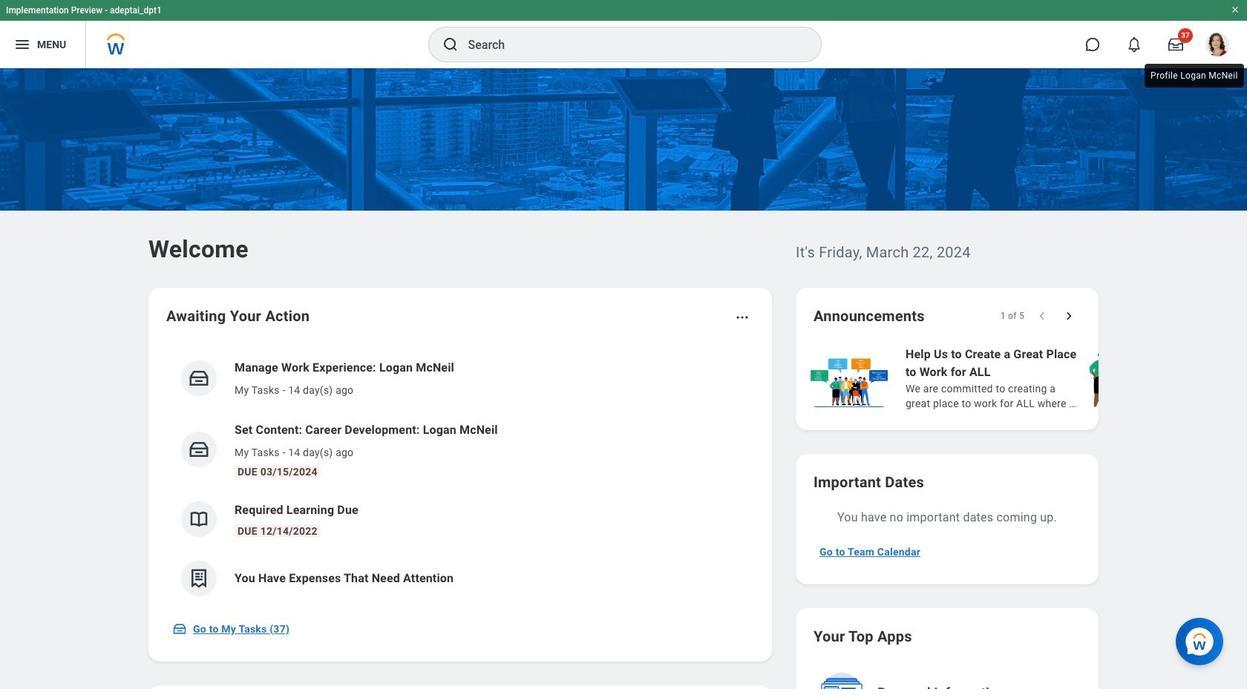 Task type: describe. For each thing, give the bounding box(es) containing it.
chevron left small image
[[1035, 309, 1050, 324]]

search image
[[442, 36, 459, 53]]

profile logan mcneil image
[[1206, 33, 1230, 59]]

book open image
[[188, 509, 210, 531]]

chevron right small image
[[1062, 309, 1077, 324]]

justify image
[[13, 36, 31, 53]]

0 vertical spatial inbox image
[[188, 368, 210, 390]]

related actions image
[[735, 310, 750, 325]]

Search Workday  search field
[[468, 28, 791, 61]]

0 horizontal spatial list
[[166, 348, 755, 609]]

inbox large image
[[1169, 37, 1184, 52]]



Task type: vqa. For each thing, say whether or not it's contained in the screenshot.
the right -
no



Task type: locate. For each thing, give the bounding box(es) containing it.
notifications large image
[[1127, 37, 1142, 52]]

1 vertical spatial inbox image
[[188, 439, 210, 461]]

main content
[[0, 68, 1248, 690]]

status
[[1001, 310, 1025, 322]]

list
[[808, 345, 1248, 413], [166, 348, 755, 609]]

inbox image
[[188, 368, 210, 390], [188, 439, 210, 461], [172, 622, 187, 637]]

1 horizontal spatial list
[[808, 345, 1248, 413]]

2 vertical spatial inbox image
[[172, 622, 187, 637]]

dashboard expenses image
[[188, 568, 210, 590]]

tooltip
[[1142, 61, 1248, 91]]

close environment banner image
[[1231, 5, 1240, 14]]

banner
[[0, 0, 1248, 68]]



